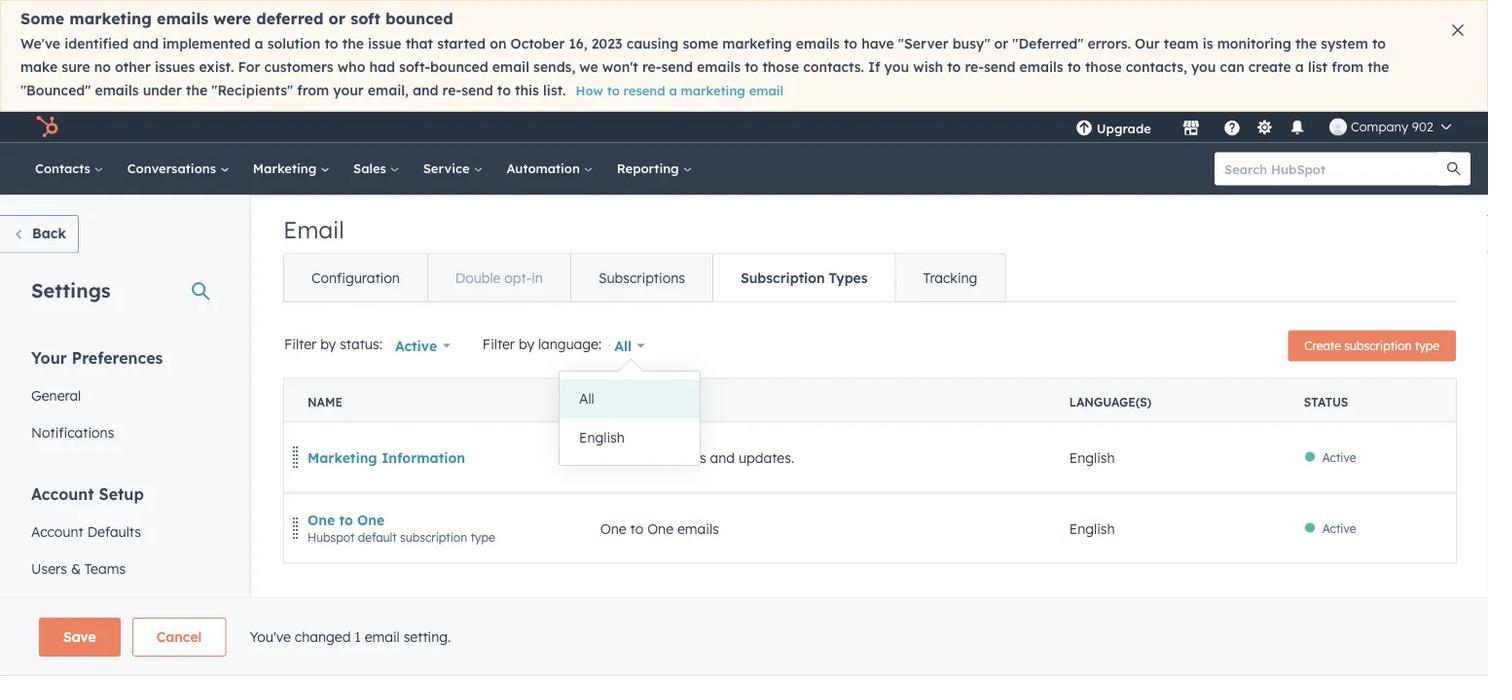 Task type: describe. For each thing, give the bounding box(es) containing it.
save button
[[39, 618, 120, 657]]

sure
[[62, 58, 90, 75]]

"deferred"
[[1013, 35, 1084, 52]]

how to resend a marketing email link
[[576, 83, 784, 99]]

resend
[[624, 83, 665, 99]]

reporting
[[617, 161, 683, 177]]

all inside all dropdown button
[[614, 337, 632, 354]]

16,
[[569, 35, 588, 52]]

account for account defaults
[[31, 523, 84, 540]]

issues
[[155, 58, 195, 75]]

all button
[[560, 380, 700, 419]]

automation
[[507, 161, 584, 177]]

teams
[[85, 560, 126, 577]]

hubspot image
[[35, 115, 58, 139]]

the up who
[[342, 35, 364, 52]]

902
[[1412, 119, 1434, 135]]

errors.
[[1088, 35, 1131, 52]]

subscriptions
[[599, 269, 685, 286]]

our
[[1135, 35, 1160, 52]]

0 horizontal spatial a
[[255, 35, 263, 52]]

can
[[1220, 58, 1245, 75]]

identified
[[64, 35, 129, 52]]

1 vertical spatial from
[[297, 82, 329, 99]]

users
[[31, 560, 67, 577]]

default
[[358, 530, 397, 544]]

2 horizontal spatial a
[[1296, 58, 1304, 75]]

subscription
[[741, 269, 825, 286]]

emails down some
[[697, 58, 741, 75]]

1 horizontal spatial from
[[1332, 58, 1364, 75]]

one to one hubspot default subscription type
[[308, 511, 495, 544]]

we
[[580, 58, 598, 75]]

one down the offers on the bottom left
[[648, 520, 674, 537]]

notifications button
[[1281, 111, 1314, 143]]

0 horizontal spatial or
[[329, 9, 346, 28]]

integrations button
[[19, 587, 218, 624]]

marketing offers and updates.
[[600, 449, 794, 466]]

account setup element
[[19, 483, 218, 677]]

all button
[[602, 327, 658, 366]]

contacts
[[35, 161, 94, 177]]

close banner icon image
[[1452, 24, 1464, 36]]

and for we've
[[133, 35, 159, 52]]

is
[[1203, 35, 1214, 52]]

list
[[1308, 58, 1328, 75]]

0 horizontal spatial send
[[462, 82, 493, 99]]

type inside button
[[1415, 339, 1440, 353]]

1 those from the left
[[763, 58, 799, 75]]

updates.
[[739, 449, 794, 466]]

to left have
[[844, 35, 858, 52]]

subscription inside button
[[1345, 339, 1412, 353]]

exist.
[[199, 58, 234, 75]]

english inside english button
[[579, 429, 625, 446]]

have
[[862, 35, 894, 52]]

account defaults link
[[19, 513, 218, 550]]

to down "deferred" at the top right of the page
[[1068, 58, 1081, 75]]

automation link
[[495, 143, 605, 195]]

tracking link
[[895, 255, 1005, 301]]

offers
[[669, 449, 706, 466]]

some marketing emails were deferred or soft bounced banner
[[0, 0, 1489, 111]]

english button
[[560, 419, 700, 458]]

language(s)
[[1070, 395, 1152, 409]]

tracking
[[923, 269, 978, 286]]

some
[[20, 9, 64, 28]]

mateo roberts image
[[1330, 118, 1347, 136]]

your preferences
[[31, 348, 163, 367]]

who
[[338, 58, 365, 75]]

email inside we've identified and implemented a solution to the issue that started on october 16, 2023 causing some marketing emails to have "server busy" or "deferred" errors. our team is monitoring the system to make sure no other issues exist. for customers who had soft-bounced email sends, we won't re-send emails to those contacts. if you wish to re-send emails to those contacts, you can create a list from the "bounced" emails under the "recipients" from your email, and re-send to this list.
[[492, 58, 530, 75]]

&
[[71, 560, 81, 577]]

to inside one to one hubspot default subscription type
[[339, 511, 353, 528]]

or inside we've identified and implemented a solution to the issue that started on october 16, 2023 causing some marketing emails to have "server busy" or "deferred" errors. our team is monitoring the system to make sure no other issues exist. for customers who had soft-bounced email sends, we won't re-send emails to those contacts. if you wish to re-send emails to those contacts, you can create a list from the "bounced" emails under the "recipients" from your email, and re-send to this list.
[[995, 35, 1009, 52]]

no
[[94, 58, 111, 75]]

october
[[511, 35, 565, 52]]

service
[[423, 161, 474, 177]]

to right wish
[[947, 58, 961, 75]]

implemented
[[163, 35, 251, 52]]

back link
[[0, 215, 79, 253]]

one down english button
[[600, 520, 627, 537]]

marketing for marketing information
[[308, 449, 377, 466]]

1 you from the left
[[885, 58, 909, 75]]

general
[[31, 386, 81, 404]]

by for status:
[[320, 336, 336, 353]]

team
[[1164, 35, 1199, 52]]

causing
[[627, 35, 679, 52]]

contacts.
[[803, 58, 864, 75]]

marketing information
[[308, 449, 465, 466]]

conversations link
[[116, 143, 241, 195]]

english for one to one emails
[[1070, 520, 1115, 537]]

deferred
[[256, 9, 324, 28]]

issue
[[368, 35, 402, 52]]

that
[[406, 35, 433, 52]]

busy"
[[953, 35, 991, 52]]

active for marketing offers and updates.
[[1323, 450, 1357, 465]]

2 those from the left
[[1085, 58, 1122, 75]]

2023
[[592, 35, 623, 52]]

marketplaces button
[[1171, 111, 1212, 143]]

if
[[868, 58, 881, 75]]

marketing for marketing offers and updates.
[[600, 449, 665, 466]]

changed
[[295, 629, 351, 646]]

setting.
[[404, 629, 451, 646]]

defaults
[[87, 523, 141, 540]]

in
[[532, 269, 543, 286]]

connected
[[43, 634, 112, 651]]

1 vertical spatial email
[[749, 83, 784, 99]]

create subscription type button
[[1288, 331, 1456, 362]]

subscription inside one to one hubspot default subscription type
[[400, 530, 467, 544]]

how
[[576, 83, 603, 99]]



Task type: vqa. For each thing, say whether or not it's contained in the screenshot.
the right send
yes



Task type: locate. For each thing, give the bounding box(es) containing it.
2 horizontal spatial email
[[749, 83, 784, 99]]

2 by from the left
[[519, 336, 535, 353]]

settings
[[31, 277, 111, 302]]

2 vertical spatial english
[[1070, 520, 1115, 537]]

marketplaces image
[[1183, 120, 1200, 138]]

marketing
[[69, 9, 152, 28], [723, 35, 792, 52], [681, 83, 746, 99]]

account up account defaults
[[31, 484, 94, 503]]

menu
[[1062, 111, 1465, 143]]

by for language:
[[519, 336, 535, 353]]

started
[[437, 35, 486, 52]]

Search HubSpot search field
[[1215, 152, 1453, 185]]

email
[[492, 58, 530, 75], [749, 83, 784, 99], [365, 629, 400, 646]]

from down system
[[1332, 58, 1364, 75]]

0 vertical spatial account
[[31, 484, 94, 503]]

create
[[1305, 339, 1342, 353]]

monitoring
[[1218, 35, 1292, 52]]

account for account setup
[[31, 484, 94, 503]]

and down soft- at the left top of the page
[[413, 82, 439, 99]]

double opt-in
[[455, 269, 543, 286]]

the up 'list'
[[1296, 35, 1317, 52]]

english
[[579, 429, 625, 446], [1070, 449, 1115, 466], [1070, 520, 1115, 537]]

send down busy"
[[984, 58, 1016, 75]]

sales
[[353, 161, 390, 177]]

0 horizontal spatial all
[[579, 390, 595, 407]]

under
[[143, 82, 182, 99]]

for
[[238, 58, 260, 75]]

to
[[325, 35, 338, 52], [844, 35, 858, 52], [1373, 35, 1386, 52], [745, 58, 759, 75], [947, 58, 961, 75], [1068, 58, 1081, 75], [497, 82, 511, 99], [607, 83, 620, 99], [339, 511, 353, 528], [630, 520, 644, 537]]

2 account from the top
[[31, 523, 84, 540]]

0 horizontal spatial email
[[365, 629, 400, 646]]

2 horizontal spatial and
[[710, 449, 735, 466]]

service link
[[411, 143, 495, 195]]

list box
[[560, 372, 700, 465]]

all inside all button
[[579, 390, 595, 407]]

re- down busy"
[[965, 58, 984, 75]]

1 vertical spatial bounced
[[430, 58, 488, 75]]

1 horizontal spatial all
[[614, 337, 632, 354]]

marketing for marketing
[[253, 161, 320, 177]]

you've
[[250, 629, 291, 646]]

navigation
[[283, 254, 1006, 302]]

0 vertical spatial marketing
[[69, 9, 152, 28]]

0 horizontal spatial those
[[763, 58, 799, 75]]

active button
[[383, 327, 463, 366]]

make
[[20, 58, 58, 75]]

settings link
[[1253, 117, 1277, 137]]

emails up contacts.
[[796, 35, 840, 52]]

or left soft
[[329, 9, 346, 28]]

account defaults
[[31, 523, 141, 540]]

those left contacts.
[[763, 58, 799, 75]]

information
[[382, 449, 465, 466]]

you down is
[[1191, 58, 1216, 75]]

the down system
[[1368, 58, 1390, 75]]

to left this
[[497, 82, 511, 99]]

marketing right some
[[723, 35, 792, 52]]

1 vertical spatial english
[[1070, 449, 1115, 466]]

filter down double opt-in link on the left
[[483, 336, 515, 353]]

menu containing company 902
[[1062, 111, 1465, 143]]

upgrade image
[[1076, 120, 1093, 138]]

double
[[455, 269, 501, 286]]

0 horizontal spatial by
[[320, 336, 336, 353]]

those down errors. at the right of page
[[1085, 58, 1122, 75]]

those
[[763, 58, 799, 75], [1085, 58, 1122, 75]]

marketing up email
[[253, 161, 320, 177]]

0 horizontal spatial subscription
[[400, 530, 467, 544]]

filter for filter by language:
[[483, 336, 515, 353]]

and for marketing
[[710, 449, 735, 466]]

0 vertical spatial from
[[1332, 58, 1364, 75]]

reporting link
[[605, 143, 704, 195]]

users & teams link
[[19, 550, 218, 587]]

2 vertical spatial email
[[365, 629, 400, 646]]

some
[[683, 35, 719, 52]]

re- down causing
[[642, 58, 661, 75]]

the down exist.
[[186, 82, 208, 99]]

2 vertical spatial and
[[710, 449, 735, 466]]

we've identified and implemented a solution to the issue that started on october 16, 2023 causing some marketing emails to have "server busy" or "deferred" errors. our team is monitoring the system to make sure no other issues exist. for customers who had soft-bounced email sends, we won't re-send emails to those contacts. if you wish to re-send emails to those contacts, you can create a list from the "bounced" emails under the "recipients" from your email, and re-send to this list.
[[20, 35, 1390, 99]]

1 horizontal spatial type
[[1415, 339, 1440, 353]]

0 vertical spatial type
[[1415, 339, 1440, 353]]

sends,
[[534, 58, 576, 75]]

opt-
[[505, 269, 532, 286]]

other
[[115, 58, 151, 75]]

0 vertical spatial active
[[395, 337, 437, 354]]

0 horizontal spatial from
[[297, 82, 329, 99]]

customers
[[264, 58, 334, 75]]

0 vertical spatial bounced
[[385, 9, 453, 28]]

settings image
[[1256, 120, 1274, 137]]

1 horizontal spatial you
[[1191, 58, 1216, 75]]

bounced down started
[[430, 58, 488, 75]]

sales link
[[342, 143, 411, 195]]

subscription right create
[[1345, 339, 1412, 353]]

1 horizontal spatial filter
[[483, 336, 515, 353]]

navigation containing configuration
[[283, 254, 1006, 302]]

by left status:
[[320, 336, 336, 353]]

hubspot link
[[23, 115, 73, 139]]

0 vertical spatial all
[[614, 337, 632, 354]]

1 horizontal spatial send
[[661, 58, 693, 75]]

to right how at the top left of the page
[[607, 83, 620, 99]]

0 vertical spatial and
[[133, 35, 159, 52]]

configuration link
[[284, 255, 427, 301]]

1 vertical spatial account
[[31, 523, 84, 540]]

or right busy"
[[995, 35, 1009, 52]]

create subscription type
[[1305, 339, 1440, 353]]

2 vertical spatial marketing
[[681, 83, 746, 99]]

one up default
[[357, 511, 385, 528]]

one to one button
[[308, 511, 385, 528]]

a up for
[[255, 35, 263, 52]]

help image
[[1224, 120, 1241, 138]]

to up how to resend a marketing email
[[745, 58, 759, 75]]

menu item
[[1165, 111, 1169, 143]]

1 vertical spatial type
[[471, 530, 495, 544]]

0 horizontal spatial type
[[471, 530, 495, 544]]

0 horizontal spatial filter
[[284, 336, 317, 353]]

2 filter from the left
[[483, 336, 515, 353]]

and right the offers on the bottom left
[[710, 449, 735, 466]]

2 vertical spatial active
[[1323, 521, 1357, 536]]

emails up implemented
[[157, 9, 209, 28]]

emails down "deferred" at the top right of the page
[[1020, 58, 1064, 75]]

marketing link
[[241, 143, 342, 195]]

your preferences element
[[19, 347, 218, 451]]

create
[[1249, 58, 1292, 75]]

to down english button
[[630, 520, 644, 537]]

1 vertical spatial all
[[579, 390, 595, 407]]

0 vertical spatial email
[[492, 58, 530, 75]]

filter for filter by status:
[[284, 336, 317, 353]]

one up hubspot
[[308, 511, 335, 528]]

re-
[[642, 58, 661, 75], [965, 58, 984, 75], [443, 82, 462, 99]]

1 vertical spatial and
[[413, 82, 439, 99]]

how to resend a marketing email
[[576, 83, 784, 99]]

all right language:
[[614, 337, 632, 354]]

from down customers on the left
[[297, 82, 329, 99]]

this
[[515, 82, 539, 99]]

2 horizontal spatial send
[[984, 58, 1016, 75]]

company 902
[[1351, 119, 1434, 135]]

bounced up that
[[385, 9, 453, 28]]

account setup
[[31, 484, 144, 503]]

2 you from the left
[[1191, 58, 1216, 75]]

re- down started
[[443, 82, 462, 99]]

all left description
[[579, 390, 595, 407]]

english for marketing offers and updates.
[[1070, 449, 1115, 466]]

0 horizontal spatial and
[[133, 35, 159, 52]]

subscriptions link
[[570, 255, 713, 301]]

active inside popup button
[[395, 337, 437, 354]]

0 vertical spatial or
[[329, 9, 346, 28]]

emails down no
[[95, 82, 139, 99]]

1 horizontal spatial email
[[492, 58, 530, 75]]

general link
[[19, 377, 218, 414]]

subscription right default
[[400, 530, 467, 544]]

were
[[214, 9, 251, 28]]

won't
[[602, 58, 638, 75]]

filter by status:
[[284, 336, 383, 353]]

marketing down some
[[681, 83, 746, 99]]

1 horizontal spatial a
[[669, 83, 677, 99]]

setup
[[99, 484, 144, 503]]

contacts,
[[1126, 58, 1187, 75]]

list box containing all
[[560, 372, 700, 465]]

0 vertical spatial a
[[255, 35, 263, 52]]

1 vertical spatial active
[[1323, 450, 1357, 465]]

1 horizontal spatial re-
[[642, 58, 661, 75]]

1 horizontal spatial subscription
[[1345, 339, 1412, 353]]

we've
[[20, 35, 60, 52]]

"bounced"
[[20, 82, 91, 99]]

emails down marketing offers and updates.
[[678, 520, 719, 537]]

1 vertical spatial or
[[995, 35, 1009, 52]]

you right if
[[885, 58, 909, 75]]

1 horizontal spatial or
[[995, 35, 1009, 52]]

1 account from the top
[[31, 484, 94, 503]]

and
[[133, 35, 159, 52], [413, 82, 439, 99], [710, 449, 735, 466]]

filter left status:
[[284, 336, 317, 353]]

status
[[1304, 395, 1349, 409]]

"server
[[898, 35, 949, 52]]

1 vertical spatial marketing
[[723, 35, 792, 52]]

on
[[490, 35, 507, 52]]

account up 'users'
[[31, 523, 84, 540]]

language:
[[538, 336, 602, 353]]

one to one emails
[[600, 520, 719, 537]]

upgrade
[[1097, 121, 1152, 137]]

to up who
[[325, 35, 338, 52]]

0 horizontal spatial re-
[[443, 82, 462, 99]]

by left language:
[[519, 336, 535, 353]]

hubspot
[[308, 530, 355, 544]]

a left 'list'
[[1296, 58, 1304, 75]]

1 filter from the left
[[284, 336, 317, 353]]

your
[[333, 82, 364, 99]]

notifications image
[[1289, 120, 1306, 138]]

back
[[32, 224, 66, 241]]

system
[[1321, 35, 1369, 52]]

a right resend
[[669, 83, 677, 99]]

marketing down name
[[308, 449, 377, 466]]

marketing inside we've identified and implemented a solution to the issue that started on october 16, 2023 causing some marketing emails to have "server busy" or "deferred" errors. our team is monitoring the system to make sure no other issues exist. for customers who had soft-bounced email sends, we won't re-send emails to those contacts. if you wish to re-send emails to those contacts, you can create a list from the "bounced" emails under the "recipients" from your email, and re-send to this list.
[[723, 35, 792, 52]]

to up hubspot
[[339, 511, 353, 528]]

help button
[[1216, 111, 1249, 143]]

marketing up identified
[[69, 9, 152, 28]]

preferences
[[72, 348, 163, 367]]

and up the other
[[133, 35, 159, 52]]

search image
[[1448, 162, 1461, 176]]

subscription types
[[741, 269, 868, 286]]

active for one to one emails
[[1323, 521, 1357, 536]]

send up how to resend a marketing email link
[[661, 58, 693, 75]]

name
[[308, 395, 343, 409]]

notifications
[[31, 423, 114, 441]]

connected apps link
[[19, 624, 218, 661]]

email
[[283, 215, 344, 244]]

1 vertical spatial subscription
[[400, 530, 467, 544]]

2 vertical spatial a
[[669, 83, 677, 99]]

type inside one to one hubspot default subscription type
[[471, 530, 495, 544]]

bounced inside we've identified and implemented a solution to the issue that started on october 16, 2023 causing some marketing emails to have "server busy" or "deferred" errors. our team is monitoring the system to make sure no other issues exist. for customers who had soft-bounced email sends, we won't re-send emails to those contacts. if you wish to re-send emails to those contacts, you can create a list from the "bounced" emails under the "recipients" from your email, and re-send to this list.
[[430, 58, 488, 75]]

soft-
[[399, 58, 430, 75]]

cancel
[[157, 629, 202, 646]]

list.
[[543, 82, 566, 99]]

0 vertical spatial english
[[579, 429, 625, 446]]

1 horizontal spatial those
[[1085, 58, 1122, 75]]

users & teams
[[31, 560, 126, 577]]

send down started
[[462, 82, 493, 99]]

0 vertical spatial subscription
[[1345, 339, 1412, 353]]

1 horizontal spatial by
[[519, 336, 535, 353]]

1 horizontal spatial and
[[413, 82, 439, 99]]

2 horizontal spatial re-
[[965, 58, 984, 75]]

1 vertical spatial a
[[1296, 58, 1304, 75]]

conversations
[[127, 161, 220, 177]]

to right system
[[1373, 35, 1386, 52]]

0 horizontal spatial you
[[885, 58, 909, 75]]

solution
[[267, 35, 321, 52]]

send
[[661, 58, 693, 75], [984, 58, 1016, 75], [462, 82, 493, 99]]

"recipients"
[[212, 82, 293, 99]]

1 by from the left
[[320, 336, 336, 353]]

marketing left the offers on the bottom left
[[600, 449, 665, 466]]



